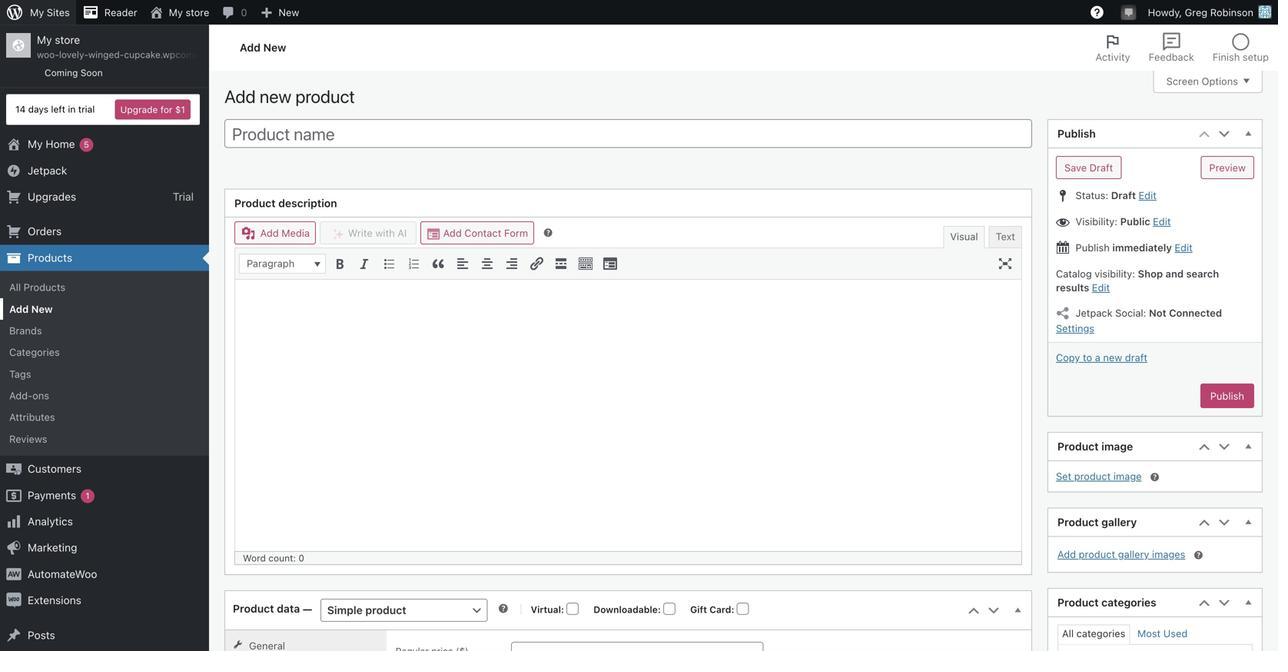 Task type: describe. For each thing, give the bounding box(es) containing it.
product for product description
[[235, 197, 276, 209]]

immediately
[[1113, 242, 1172, 253]]

edit button for status: draft edit
[[1139, 189, 1157, 201]]

new inside toolbar navigation
[[279, 7, 299, 18]]

add product gallery images
[[1058, 549, 1186, 560]]

product for product image
[[1058, 440, 1099, 453]]

payments 1
[[28, 489, 90, 502]]

0 vertical spatial gallery
[[1102, 516, 1137, 529]]

products link
[[0, 245, 209, 271]]

add media
[[258, 227, 310, 239]]

product gallery
[[1058, 516, 1137, 529]]

my store woo-lovely-winged-cupcake.wpcomstaging.com coming soon
[[37, 33, 247, 78]]

main menu navigation
[[0, 25, 247, 651]]

product for product categories
[[1058, 596, 1099, 609]]

automatewoo link
[[0, 561, 209, 587]]

toolbar navigation
[[0, 0, 1279, 28]]

Gift Card: checkbox
[[737, 603, 749, 615]]

media
[[282, 227, 310, 239]]

add-ons
[[9, 390, 49, 401]]

customers
[[28, 463, 82, 475]]

categories for all categories
[[1077, 628, 1126, 639]]

Product name text field
[[225, 119, 1033, 148]]

all for all products
[[9, 281, 21, 293]]

shop
[[1138, 268, 1163, 279]]

5
[[84, 140, 89, 150]]

all categories
[[1063, 628, 1126, 639]]

most used
[[1138, 628, 1188, 639]]

preview link
[[1201, 156, 1255, 179]]

1 horizontal spatial new
[[1104, 352, 1123, 363]]

visual
[[951, 231, 978, 242]]

add-
[[9, 390, 32, 401]]

attributes
[[9, 412, 55, 423]]

jetpack for jetpack social: not connected settings
[[1076, 307, 1113, 319]]

0 vertical spatial products
[[28, 251, 72, 264]]

orders
[[28, 225, 62, 238]]

jetpack social: not connected settings
[[1056, 307, 1223, 334]]

text button
[[989, 226, 1023, 248]]

analytics link
[[0, 509, 209, 535]]

14
[[15, 104, 26, 115]]

my store link
[[144, 0, 216, 25]]

for best results, upload jpeg or png files that are 1000 by 1000 pixels or larger. maximum upload file size: 2 gb. image
[[1149, 471, 1161, 484]]

0 inside toolbar navigation
[[241, 7, 247, 18]]

2 vertical spatial edit button
[[1175, 242, 1193, 253]]

paragraph
[[247, 258, 295, 269]]

catalog visibility:
[[1056, 268, 1138, 279]]

write with ai button
[[320, 221, 417, 245]]

product description
[[235, 197, 337, 209]]

write with ai
[[348, 227, 407, 239]]

all for all categories
[[1063, 628, 1074, 639]]

store for my store
[[186, 7, 209, 18]]

reader link
[[76, 0, 144, 25]]

categories
[[9, 346, 60, 358]]

jetpack for jetpack
[[28, 164, 67, 177]]

gift card:
[[691, 604, 737, 615]]

add inside 'button'
[[260, 227, 279, 239]]

feedback
[[1149, 51, 1195, 63]]

my for my home 5
[[28, 138, 43, 150]]

store for my store woo-lovely-winged-cupcake.wpcomstaging.com coming soon
[[55, 33, 80, 46]]

word
[[243, 553, 266, 564]]

posts
[[28, 629, 55, 641]]

howdy, greg robinson
[[1148, 7, 1254, 18]]

status: draft edit
[[1073, 189, 1157, 201]]

extensions link
[[0, 587, 209, 614]]

set product image
[[1056, 471, 1142, 482]]

add new inside main menu navigation
[[9, 303, 53, 315]]

categories for product categories
[[1102, 596, 1157, 609]]

my sites link
[[0, 0, 76, 25]]

activity
[[1096, 51, 1131, 63]]

reviews link
[[0, 428, 209, 450]]

robinson
[[1211, 7, 1254, 18]]

0 vertical spatial add new
[[240, 41, 286, 54]]

paragraph button
[[239, 254, 326, 274]]

images
[[1153, 549, 1186, 560]]

public
[[1121, 216, 1151, 227]]

social:
[[1116, 307, 1147, 319]]

form
[[504, 227, 528, 239]]

ai
[[398, 227, 407, 239]]

screen options
[[1167, 75, 1239, 87]]

orders link
[[0, 218, 209, 245]]

edit down "catalog visibility:"
[[1092, 282, 1110, 293]]

a
[[1095, 352, 1101, 363]]

1
[[86, 491, 90, 501]]

winged-
[[88, 49, 124, 60]]

contact
[[465, 227, 502, 239]]

screen options button
[[1154, 70, 1263, 93]]

add contact form
[[441, 227, 528, 239]]

gift
[[691, 604, 707, 615]]

finish
[[1213, 51, 1240, 63]]

screen
[[1167, 75, 1199, 87]]

write
[[348, 227, 373, 239]]

left
[[51, 104, 65, 115]]

describe this product. what makes it unique? what are its most important features? image
[[542, 227, 555, 239]]

setup
[[1243, 51, 1269, 63]]

add down 0 link
[[240, 41, 261, 54]]

results
[[1056, 282, 1090, 293]]

0 link
[[216, 0, 253, 25]]

woo-
[[37, 49, 59, 60]]

payments
[[28, 489, 76, 502]]

product for product gallery
[[1058, 516, 1099, 529]]

all categories link
[[1063, 628, 1126, 639]]

add inside main menu navigation
[[9, 303, 29, 315]]

draft
[[1112, 189, 1137, 201]]

activity button
[[1087, 25, 1140, 71]]

add-ons link
[[0, 385, 209, 407]]

shop and search results
[[1056, 268, 1220, 293]]

product for product name
[[232, 124, 290, 144]]

my for my sites
[[30, 7, 44, 18]]

all products link
[[0, 276, 209, 298]]

not
[[1149, 307, 1167, 319]]

Downloadable: checkbox
[[664, 603, 676, 615]]

and
[[1166, 268, 1184, 279]]

tags link
[[0, 363, 209, 385]]

upgrade for $1
[[120, 104, 185, 115]]

publish for publish
[[1058, 127, 1096, 140]]

trial
[[173, 190, 194, 203]]



Task type: vqa. For each thing, say whether or not it's contained in the screenshot.
Hire an expert link
no



Task type: locate. For each thing, give the bounding box(es) containing it.
my left the sites
[[30, 7, 44, 18]]

posts link
[[0, 622, 209, 649]]

marketing link
[[0, 535, 209, 561]]

store inside toolbar navigation
[[186, 7, 209, 18]]

0 vertical spatial categories
[[1102, 596, 1157, 609]]

product left the data
[[233, 603, 274, 615]]

2 vertical spatial product
[[1079, 549, 1116, 560]]

name
[[294, 124, 335, 144]]

add up product name
[[225, 86, 256, 107]]

edit for visibility: public edit
[[1153, 216, 1171, 227]]

$1
[[175, 104, 185, 115]]

1 vertical spatial product
[[1075, 471, 1111, 482]]

my sites
[[30, 7, 70, 18]]

my store
[[169, 7, 209, 18]]

copy to a new draft
[[1056, 352, 1148, 363]]

jetpack inside main menu navigation
[[28, 164, 67, 177]]

product data
[[233, 603, 300, 615]]

0 vertical spatial publish
[[1058, 127, 1096, 140]]

automatewoo
[[28, 568, 97, 580]]

edit
[[1139, 189, 1157, 201], [1153, 216, 1171, 227], [1175, 242, 1193, 253], [1092, 282, 1110, 293]]

my
[[30, 7, 44, 18], [169, 7, 183, 18], [37, 33, 52, 46], [28, 138, 43, 150]]

upgrade
[[120, 104, 158, 115]]

my inside my store woo-lovely-winged-cupcake.wpcomstaging.com coming soon
[[37, 33, 52, 46]]

0 right count:
[[299, 553, 304, 564]]

edit for publish immediately edit
[[1175, 242, 1193, 253]]

add left the media
[[260, 227, 279, 239]]

text
[[996, 231, 1016, 242]]

0 vertical spatial new
[[279, 7, 299, 18]]

edit button right public
[[1153, 216, 1171, 227]]

categories down product categories
[[1077, 628, 1126, 639]]

product
[[296, 86, 355, 107], [1075, 471, 1111, 482], [1079, 549, 1116, 560]]

simple – covers the vast majority of any products you may sell. simple products are shipped and have no options. for example, a book. image
[[497, 602, 509, 615]]

0 left "new" link
[[241, 7, 247, 18]]

status:
[[1076, 189, 1109, 201]]

add inside button
[[443, 227, 462, 239]]

add up brands
[[9, 303, 29, 315]]

store inside my store woo-lovely-winged-cupcake.wpcomstaging.com coming soon
[[55, 33, 80, 46]]

days
[[28, 104, 48, 115]]

most
[[1138, 628, 1161, 639]]

product up add media 'button'
[[235, 197, 276, 209]]

draft
[[1126, 352, 1148, 363]]

tab list
[[1087, 25, 1279, 71]]

most used link
[[1138, 628, 1188, 639]]

used
[[1164, 628, 1188, 639]]

1 vertical spatial new
[[263, 41, 286, 54]]

all down product categories
[[1063, 628, 1074, 639]]

tags
[[9, 368, 31, 380]]

edit button for visibility: public edit
[[1153, 216, 1171, 227]]

product right set
[[1075, 471, 1111, 482]]

brands
[[9, 325, 42, 336]]

for
[[161, 104, 173, 115]]

add new up brands
[[9, 303, 53, 315]]

settings
[[1056, 322, 1095, 334]]

edit up and
[[1175, 242, 1193, 253]]

0 vertical spatial product
[[296, 86, 355, 107]]

edit right public
[[1153, 216, 1171, 227]]

product for product gallery
[[1079, 549, 1116, 560]]

0 vertical spatial all
[[9, 281, 21, 293]]

customers link
[[0, 456, 209, 482]]

None submit
[[1056, 156, 1122, 179], [1201, 384, 1255, 408], [1056, 156, 1122, 179], [1201, 384, 1255, 408]]

greg
[[1185, 7, 1208, 18]]

add media button
[[235, 221, 316, 245]]

1 horizontal spatial 0
[[299, 553, 304, 564]]

product up name
[[296, 86, 355, 107]]

14 days left in trial
[[15, 104, 95, 115]]

notification image
[[1123, 5, 1135, 18]]

new link
[[253, 0, 306, 25]]

product up set
[[1058, 440, 1099, 453]]

tab list containing activity
[[1087, 25, 1279, 71]]

marketing
[[28, 541, 77, 554]]

product up all categories link
[[1058, 596, 1099, 609]]

categories up 'most'
[[1102, 596, 1157, 609]]

visibility:
[[1095, 268, 1136, 279]]

0 vertical spatial edit button
[[1139, 189, 1157, 201]]

preview
[[1210, 162, 1246, 173]]

1 vertical spatial edit button
[[1153, 216, 1171, 227]]

add new product
[[225, 86, 355, 107]]

categories link
[[0, 341, 209, 363]]

0 horizontal spatial all
[[9, 281, 21, 293]]

jetpack up settings link
[[1076, 307, 1113, 319]]

visibility:
[[1076, 216, 1118, 227]]

jetpack
[[28, 164, 67, 177], [1076, 307, 1113, 319]]

new up product name
[[260, 86, 292, 107]]

products up brands
[[24, 281, 65, 293]]

my for my store woo-lovely-winged-cupcake.wpcomstaging.com coming soon
[[37, 33, 52, 46]]

0
[[241, 7, 247, 18], [299, 553, 304, 564]]

edit right draft
[[1139, 189, 1157, 201]]

0 vertical spatial jetpack
[[28, 164, 67, 177]]

with
[[375, 227, 395, 239]]

0 horizontal spatial 0
[[241, 7, 247, 18]]

products down orders
[[28, 251, 72, 264]]

ons
[[32, 390, 49, 401]]

edit button up and
[[1175, 242, 1193, 253]]

add product gallery images link
[[1058, 549, 1186, 560]]

1 vertical spatial publish
[[1076, 242, 1110, 253]]

downloadable:
[[594, 604, 664, 615]]

howdy,
[[1148, 7, 1183, 18]]

my up woo-
[[37, 33, 52, 46]]

all inside main menu navigation
[[9, 281, 21, 293]]

image left for best results, upload jpeg or png files that are 1000 by 1000 pixels or larger. maximum upload file size: 2 gb. icon
[[1114, 471, 1142, 482]]

0 vertical spatial image
[[1102, 440, 1134, 453]]

store left 0 link
[[186, 7, 209, 18]]

jetpack link
[[0, 157, 209, 184]]

0 horizontal spatial jetpack
[[28, 164, 67, 177]]

0 vertical spatial 0
[[241, 7, 247, 18]]

image up set product image
[[1102, 440, 1134, 453]]

new down all products
[[31, 303, 53, 315]]

1 vertical spatial gallery
[[1119, 549, 1150, 560]]

all up brands
[[9, 281, 21, 293]]

1 vertical spatial products
[[24, 281, 65, 293]]

lovely-
[[59, 49, 88, 60]]

edit button right draft
[[1139, 189, 1157, 201]]

cupcake.wpcomstaging.com
[[124, 49, 247, 60]]

jetpack up upgrades
[[28, 164, 67, 177]]

1 vertical spatial add new
[[9, 303, 53, 315]]

card:
[[710, 604, 735, 615]]

1 horizontal spatial add new
[[240, 41, 286, 54]]

product down product gallery
[[1079, 549, 1116, 560]]

publish up status:
[[1058, 127, 1096, 140]]

1 vertical spatial jetpack
[[1076, 307, 1113, 319]]

finish setup button
[[1204, 25, 1279, 71]]

1 vertical spatial all
[[1063, 628, 1074, 639]]

product name
[[232, 124, 335, 144]]

trial
[[78, 104, 95, 115]]

1 horizontal spatial store
[[186, 7, 209, 18]]

product for product image
[[1075, 471, 1111, 482]]

publish down visibility:
[[1076, 242, 1110, 253]]

copy
[[1056, 352, 1081, 363]]

Virtual: checkbox
[[567, 603, 579, 615]]

product down add new product at the top left of page
[[232, 124, 290, 144]]

gallery left images
[[1119, 549, 1150, 560]]

new right 0 link
[[279, 7, 299, 18]]

my for my store
[[169, 7, 183, 18]]

home
[[46, 138, 75, 150]]

finish setup
[[1213, 51, 1269, 63]]

gallery up add product gallery images link
[[1102, 516, 1137, 529]]

feedback button
[[1140, 25, 1204, 71]]

0 horizontal spatial new
[[260, 86, 292, 107]]

0 horizontal spatial add new
[[9, 303, 53, 315]]

1 vertical spatial new
[[1104, 352, 1123, 363]]

settings link
[[1056, 322, 1095, 334]]

1 vertical spatial categories
[[1077, 628, 1126, 639]]

0 vertical spatial new
[[260, 86, 292, 107]]

new inside main menu navigation
[[31, 303, 53, 315]]

1 horizontal spatial jetpack
[[1076, 307, 1113, 319]]

store up lovely-
[[55, 33, 80, 46]]

my up cupcake.wpcomstaging.com
[[169, 7, 183, 18]]

analytics
[[28, 515, 73, 528]]

my home 5
[[28, 138, 89, 150]]

2 vertical spatial new
[[31, 303, 53, 315]]

options
[[1202, 75, 1239, 87]]

copy to a new draft link
[[1056, 352, 1148, 363]]

0 horizontal spatial store
[[55, 33, 80, 46]]

product for product data
[[233, 603, 274, 615]]

1 horizontal spatial all
[[1063, 628, 1074, 639]]

1 vertical spatial image
[[1114, 471, 1142, 482]]

add left contact
[[443, 227, 462, 239]]

product image
[[1058, 440, 1134, 453]]

edit link
[[1092, 282, 1110, 293]]

new right a at the right bottom
[[1104, 352, 1123, 363]]

my left home
[[28, 138, 43, 150]]

1 vertical spatial store
[[55, 33, 80, 46]]

1 vertical spatial 0
[[299, 553, 304, 564]]

for best results, upload jpeg or png files that are 1000 by 1000 pixels or larger. maximum upload file size: 2 gb. image
[[1193, 549, 1205, 562]]

0 vertical spatial store
[[186, 7, 209, 18]]

set
[[1056, 471, 1072, 482]]

add
[[240, 41, 261, 54], [225, 86, 256, 107], [260, 227, 279, 239], [443, 227, 462, 239], [9, 303, 29, 315], [1058, 549, 1077, 560]]

reader
[[104, 7, 137, 18]]

jetpack inside jetpack social: not connected settings
[[1076, 307, 1113, 319]]

publish immediately edit
[[1073, 242, 1193, 253]]

product down set
[[1058, 516, 1099, 529]]

add new link
[[0, 298, 209, 320]]

publish for publish immediately edit
[[1076, 242, 1110, 253]]

visibility: public edit
[[1073, 216, 1171, 227]]

new
[[260, 86, 292, 107], [1104, 352, 1123, 363]]

catalog
[[1056, 268, 1092, 279]]

product inside the set product image link
[[1075, 471, 1111, 482]]

add down product gallery
[[1058, 549, 1077, 560]]

edit for status: draft edit
[[1139, 189, 1157, 201]]

new down "new" link
[[263, 41, 286, 54]]

add new down "new" link
[[240, 41, 286, 54]]



